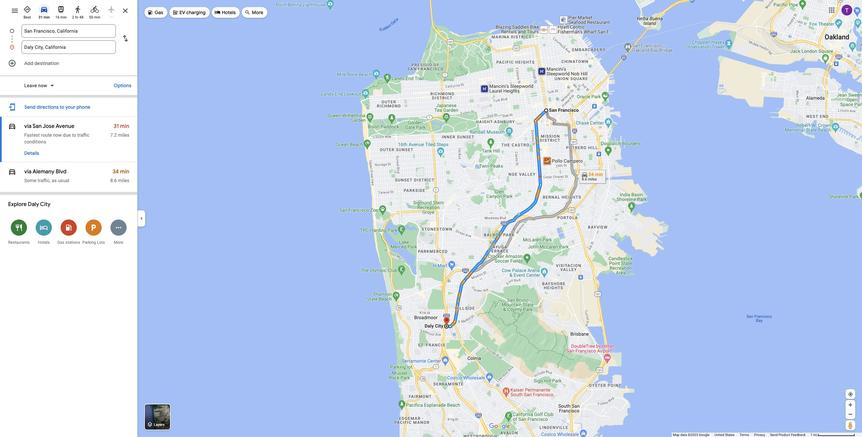Task type: locate. For each thing, give the bounding box(es) containing it.
leave
[[24, 83, 37, 88]]

2 via from the top
[[24, 168, 31, 175]]

31 min radio
[[37, 3, 51, 20]]

jose
[[43, 123, 55, 130]]

mi
[[814, 433, 818, 437]]

leave now button
[[22, 82, 57, 90]]

1 vertical spatial more
[[114, 240, 123, 245]]

1 vertical spatial miles
[[118, 178, 129, 183]]

0 horizontal spatial 31
[[38, 15, 43, 20]]

now left the due
[[53, 132, 62, 138]]

gas left stations
[[57, 240, 64, 245]]

31 inside "31 min 7.2 miles"
[[114, 123, 119, 130]]

0 horizontal spatial more
[[114, 240, 123, 245]]

2 vertical spatial driving image
[[8, 167, 16, 177]]


[[8, 122, 16, 131], [8, 167, 16, 177]]

0 vertical spatial hotels
[[222, 9, 236, 16]]

1 horizontal spatial to
[[72, 132, 76, 138]]

best travel modes image
[[23, 5, 31, 13]]

list item
[[0, 24, 137, 46], [0, 40, 137, 54]]

31 inside radio
[[38, 15, 43, 20]]

driving image for alemany blvd
[[8, 167, 16, 177]]

layers
[[154, 423, 165, 427]]

now
[[38, 83, 47, 88], [53, 132, 62, 138]]

more
[[252, 9, 263, 16], [114, 240, 123, 245]]

0 horizontal spatial send
[[24, 104, 36, 110]]

31 for 31 min
[[38, 15, 43, 20]]

footer containing map data ©2023 google
[[673, 433, 811, 437]]

footer
[[673, 433, 811, 437]]

fastest
[[24, 132, 40, 138]]

min for 50 min
[[94, 15, 100, 20]]

1 vertical spatial hotels
[[38, 240, 50, 245]]

show street view coverage image
[[846, 421, 856, 431]]

1 horizontal spatial gas
[[155, 9, 163, 16]]

Best radio
[[20, 3, 34, 20]]

parking
[[82, 240, 96, 245]]

48
[[79, 15, 84, 20]]

hotels
[[222, 9, 236, 16], [38, 240, 50, 245]]

0 vertical spatial to
[[60, 104, 64, 110]]

miles inside the 34 min 8.6 miles
[[118, 178, 129, 183]]

via for alemany
[[24, 168, 31, 175]]

0 horizontal spatial now
[[38, 83, 47, 88]]

via inside via san jose avenue fastest route now due to traffic conditions
[[24, 123, 31, 130]]

1 vertical spatial 
[[8, 167, 16, 177]]

min inside "option"
[[60, 15, 67, 20]]

min
[[44, 15, 50, 20], [60, 15, 67, 20], [94, 15, 100, 20], [120, 123, 129, 130], [120, 168, 129, 175]]

0 vertical spatial gas
[[155, 9, 163, 16]]

driving image
[[40, 5, 48, 13], [8, 122, 16, 131], [8, 167, 16, 177]]

miles for 34
[[118, 178, 129, 183]]

zoom in image
[[848, 403, 854, 408]]

united states button
[[715, 433, 735, 437]]

1 none field from the top
[[24, 24, 113, 38]]

to left your
[[60, 104, 64, 110]]

send inside button
[[771, 433, 778, 437]]

none field for first list item from the bottom
[[24, 40, 113, 54]]

0 vertical spatial more
[[252, 9, 263, 16]]

2 hr 48
[[72, 15, 84, 20]]

1 horizontal spatial hotels
[[222, 9, 236, 16]]

send directions to your phone button
[[21, 100, 94, 114]]

send inside button
[[24, 104, 36, 110]]

Destination Daly City, California field
[[24, 43, 113, 51]]

to right the due
[[72, 132, 76, 138]]

1 via from the top
[[24, 123, 31, 130]]

0 horizontal spatial to
[[60, 104, 64, 110]]

min inside "31 min 7.2 miles"
[[120, 123, 129, 130]]

miles right 8.6
[[118, 178, 129, 183]]

collapse side panel image
[[138, 215, 145, 222]]

1  from the top
[[8, 122, 16, 131]]

1 vertical spatial none field
[[24, 40, 113, 54]]

more inside  more
[[252, 9, 263, 16]]

miles for 31
[[118, 132, 129, 138]]

none field down starting point san francisco, california field
[[24, 40, 113, 54]]

some
[[24, 178, 36, 183]]

min inside option
[[94, 15, 100, 20]]

hotels left gas stations
[[38, 240, 50, 245]]

gas
[[155, 9, 163, 16], [57, 240, 64, 245]]

best
[[24, 15, 31, 20]]

more right lots
[[114, 240, 123, 245]]

0 vertical spatial none field
[[24, 24, 113, 38]]

34 min 8.6 miles
[[110, 168, 129, 183]]

31
[[38, 15, 43, 20], [114, 123, 119, 130]]

list
[[0, 24, 137, 54]]

send left the directions in the top left of the page
[[24, 104, 36, 110]]

7.2
[[110, 132, 117, 138]]

1 vertical spatial via
[[24, 168, 31, 175]]

driving image up 31 min
[[40, 5, 48, 13]]

2  from the top
[[8, 167, 16, 177]]

data
[[681, 433, 687, 437]]

1 horizontal spatial send
[[771, 433, 778, 437]]

via left san
[[24, 123, 31, 130]]

0 vertical spatial now
[[38, 83, 47, 88]]

 left san
[[8, 122, 16, 131]]

directions main content
[[0, 0, 137, 437]]

0 vertical spatial 31
[[38, 15, 43, 20]]

2 miles from the top
[[118, 178, 129, 183]]

miles right 7.2
[[118, 132, 129, 138]]

details button
[[21, 147, 43, 159]]

 ev charging
[[172, 9, 206, 16]]

ev
[[179, 9, 185, 16]]

conditions
[[24, 139, 46, 145]]

1 vertical spatial to
[[72, 132, 76, 138]]

0 vertical spatial miles
[[118, 132, 129, 138]]

0 vertical spatial 
[[8, 122, 16, 131]]

31 min 7.2 miles
[[110, 123, 129, 138]]

0 vertical spatial driving image
[[40, 5, 48, 13]]

now inside via san jose avenue fastest route now due to traffic conditions
[[53, 132, 62, 138]]

send for send product feedback
[[771, 433, 778, 437]]

31 right best
[[38, 15, 43, 20]]

none radio inside google maps element
[[104, 3, 119, 17]]

now right leave
[[38, 83, 47, 88]]

restaurants button
[[6, 215, 31, 249]]

none field starting point san francisco, california
[[24, 24, 113, 38]]

hotels button
[[31, 215, 56, 249]]

miles inside "31 min 7.2 miles"
[[118, 132, 129, 138]]

none field down 2 on the left top of the page
[[24, 24, 113, 38]]

more button
[[106, 215, 131, 249]]

1 vertical spatial now
[[53, 132, 62, 138]]

due
[[63, 132, 71, 138]]

1 horizontal spatial 31
[[114, 123, 119, 130]]

usual
[[58, 178, 69, 183]]

min inside the 34 min 8.6 miles
[[120, 168, 129, 175]]

hotels right the 
[[222, 9, 236, 16]]

map data ©2023 google
[[673, 433, 710, 437]]

1 vertical spatial gas
[[57, 240, 64, 245]]

1
[[811, 433, 813, 437]]

product
[[779, 433, 791, 437]]

avenue
[[56, 123, 74, 130]]

footer inside google maps element
[[673, 433, 811, 437]]

close directions image
[[121, 7, 129, 15]]

31 up 7.2
[[114, 123, 119, 130]]

terms button
[[740, 433, 750, 437]]

miles
[[118, 132, 129, 138], [118, 178, 129, 183]]

list item down starting point san francisco, california field
[[0, 40, 137, 54]]

via san jose avenue fastest route now due to traffic conditions
[[24, 123, 89, 145]]

send left the product
[[771, 433, 778, 437]]

destination
[[34, 60, 59, 66]]

add destination button
[[0, 57, 137, 70]]

1 mi button
[[811, 433, 856, 437]]

None field
[[24, 24, 113, 38], [24, 40, 113, 54]]

1 vertical spatial send
[[771, 433, 778, 437]]

send
[[24, 104, 36, 110], [771, 433, 778, 437]]

flights image
[[107, 5, 116, 13]]

16
[[55, 15, 60, 20]]

1 horizontal spatial more
[[252, 9, 263, 16]]

transit image
[[57, 5, 65, 13]]

min inside radio
[[44, 15, 50, 20]]

feedback
[[792, 433, 806, 437]]

via inside the via alemany blvd some traffic, as usual
[[24, 168, 31, 175]]

gas right 
[[155, 9, 163, 16]]

min for 31 min 7.2 miles
[[120, 123, 129, 130]]

alemany
[[33, 168, 54, 175]]

1 vertical spatial driving image
[[8, 122, 16, 131]]

via
[[24, 123, 31, 130], [24, 168, 31, 175]]

driving image left the alemany
[[8, 167, 16, 177]]

none field for second list item from the bottom of the list inside google maps element
[[24, 24, 113, 38]]

 hotels
[[215, 9, 236, 16]]

lots
[[97, 240, 105, 245]]

0 vertical spatial via
[[24, 123, 31, 130]]

daly
[[28, 201, 39, 208]]

via for san
[[24, 123, 31, 130]]

to
[[60, 104, 64, 110], [72, 132, 76, 138]]

min for 16 min
[[60, 15, 67, 20]]

 left the alemany
[[8, 167, 16, 177]]

0 vertical spatial send
[[24, 104, 36, 110]]

privacy
[[755, 433, 766, 437]]

None radio
[[104, 3, 119, 17]]

traffic,
[[38, 178, 51, 183]]

details
[[24, 150, 39, 156]]

0 horizontal spatial hotels
[[38, 240, 50, 245]]

states
[[726, 433, 735, 437]]

1 vertical spatial 31
[[114, 123, 119, 130]]

1 miles from the top
[[118, 132, 129, 138]]

2
[[72, 15, 74, 20]]

city
[[40, 201, 50, 208]]

list item down 2 on the left top of the page
[[0, 24, 137, 46]]

driving image left san
[[8, 122, 16, 131]]

2 none field from the top
[[24, 40, 113, 54]]

0 horizontal spatial gas
[[57, 240, 64, 245]]

1 horizontal spatial now
[[53, 132, 62, 138]]

more right ''
[[252, 9, 263, 16]]

via up some
[[24, 168, 31, 175]]

send directions to your phone
[[24, 104, 90, 110]]



Task type: vqa. For each thing, say whether or not it's contained in the screenshot.


Task type: describe. For each thing, give the bounding box(es) containing it.

[[245, 9, 251, 16]]

traffic
[[77, 132, 89, 138]]

hr
[[75, 15, 78, 20]]

gas stations button
[[56, 215, 81, 249]]

zoom out image
[[848, 412, 854, 417]]

show your location image
[[848, 392, 854, 398]]

as
[[52, 178, 57, 183]]

 for alemany blvd
[[8, 167, 16, 177]]

via alemany blvd some traffic, as usual
[[24, 168, 69, 183]]

31 for 31 min 7.2 miles
[[114, 123, 119, 130]]

privacy button
[[755, 433, 766, 437]]

route
[[41, 132, 52, 138]]


[[147, 9, 153, 16]]

add
[[24, 60, 33, 66]]

google maps element
[[0, 0, 863, 437]]

send product feedback button
[[771, 433, 806, 437]]

min for 34 min 8.6 miles
[[120, 168, 129, 175]]

1 list item from the top
[[0, 24, 137, 46]]

driving image for san jose avenue
[[8, 122, 16, 131]]

 more
[[245, 9, 263, 16]]

more inside button
[[114, 240, 123, 245]]

 for san jose avenue
[[8, 122, 16, 131]]

31 min
[[38, 15, 50, 20]]

parking lots button
[[81, 215, 106, 249]]

2 list item from the top
[[0, 40, 137, 54]]

gas inside button
[[57, 240, 64, 245]]

50 min
[[89, 15, 100, 20]]

16 min
[[55, 15, 67, 20]]

hotels inside  hotels
[[222, 9, 236, 16]]

gas stations
[[57, 240, 80, 245]]

united
[[715, 433, 725, 437]]

Starting point San Francisco, California field
[[24, 27, 113, 35]]

leave now option
[[24, 82, 49, 89]]

to inside via san jose avenue fastest route now due to traffic conditions
[[72, 132, 76, 138]]


[[215, 9, 221, 16]]

1 mi
[[811, 433, 818, 437]]

driving image inside 31 min radio
[[40, 5, 48, 13]]

map
[[673, 433, 680, 437]]

directions
[[37, 104, 59, 110]]

terms
[[740, 433, 750, 437]]

gas inside  gas
[[155, 9, 163, 16]]

walking image
[[74, 5, 82, 13]]


[[172, 9, 178, 16]]

add destination
[[24, 60, 59, 66]]

now inside option
[[38, 83, 47, 88]]

restaurants
[[8, 240, 30, 245]]

your
[[65, 104, 75, 110]]

leave now
[[24, 83, 47, 88]]

phone
[[76, 104, 90, 110]]

8.6
[[110, 178, 117, 183]]

explore daly city
[[8, 201, 50, 208]]

stations
[[66, 240, 80, 245]]

©2023
[[688, 433, 699, 437]]

blvd
[[56, 168, 66, 175]]

2 hr 48 radio
[[71, 3, 85, 20]]

google account: tyler black  
(blacklashes1000@gmail.com) image
[[842, 5, 853, 15]]

hotels inside hotels button
[[38, 240, 50, 245]]

send product feedback
[[771, 433, 806, 437]]

options
[[114, 83, 131, 89]]

united states
[[715, 433, 735, 437]]

san
[[33, 123, 42, 130]]

none field destination daly city, california
[[24, 40, 113, 54]]

34
[[113, 168, 119, 175]]

charging
[[186, 9, 206, 16]]

50 min radio
[[88, 3, 102, 20]]

send for send directions to your phone
[[24, 104, 36, 110]]

50
[[89, 15, 93, 20]]

options button
[[110, 80, 135, 92]]

google
[[699, 433, 710, 437]]

parking lots
[[82, 240, 105, 245]]

list inside google maps element
[[0, 24, 137, 54]]

min for 31 min
[[44, 15, 50, 20]]

explore
[[8, 201, 27, 208]]

 gas
[[147, 9, 163, 16]]

cycling image
[[91, 5, 99, 13]]

reverse starting point and destination image
[[121, 34, 129, 42]]

to inside button
[[60, 104, 64, 110]]

16 min radio
[[54, 3, 68, 20]]



